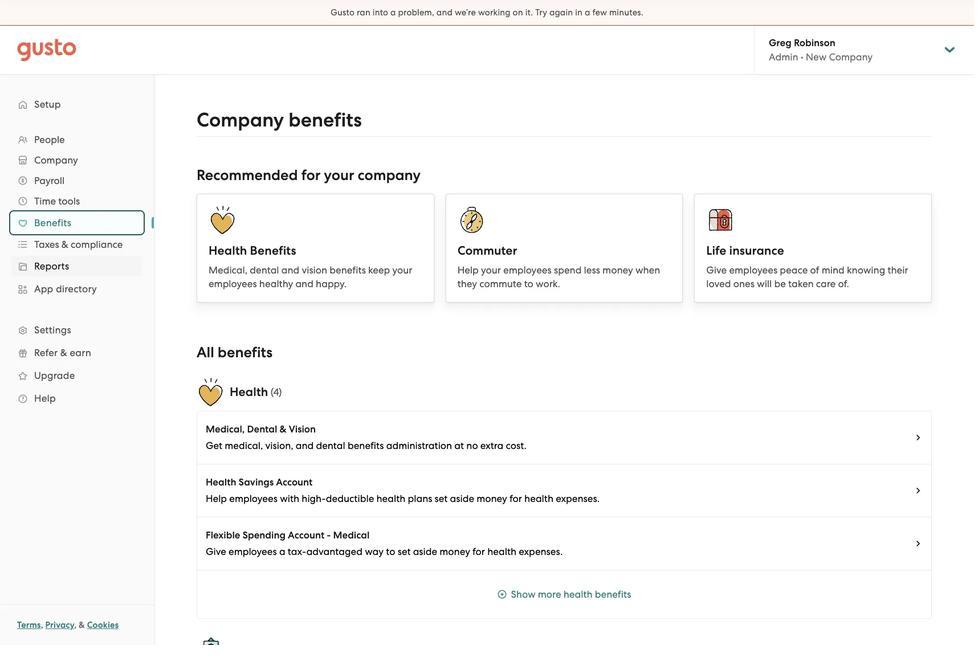 Task type: locate. For each thing, give the bounding box(es) containing it.
1 vertical spatial money
[[477, 493, 507, 505]]

•
[[801, 51, 804, 63]]

for
[[301, 166, 321, 184], [510, 493, 522, 505], [473, 546, 485, 558]]

recommended
[[197, 166, 298, 184]]

help link
[[11, 388, 143, 409]]

time tools button
[[11, 191, 143, 212]]

1 vertical spatial company
[[197, 108, 284, 132]]

account up tax- on the bottom left of page
[[288, 530, 324, 542]]

working
[[478, 7, 511, 18]]

employees up ones
[[729, 265, 778, 276]]

1 horizontal spatial benefits
[[250, 243, 296, 258]]

your right keep
[[393, 265, 412, 276]]

employees inside help your employees spend less money when they commute to work.
[[503, 265, 552, 276]]

1 horizontal spatial dental
[[316, 440, 345, 452]]

0 horizontal spatial aside
[[413, 546, 437, 558]]

account up with
[[276, 477, 313, 489]]

upgrade link
[[11, 365, 143, 386]]

help for help your employees spend less money when they commute to work.
[[458, 265, 479, 276]]

employees down savings
[[229, 493, 278, 505]]

give
[[707, 265, 727, 276], [206, 546, 226, 558]]

1 horizontal spatial money
[[477, 493, 507, 505]]

vision
[[289, 424, 316, 436]]

list
[[0, 129, 154, 410], [197, 411, 932, 619]]

1 vertical spatial expenses.
[[519, 546, 563, 558]]

employees
[[503, 265, 552, 276], [729, 265, 778, 276], [209, 278, 257, 290], [229, 493, 278, 505], [229, 546, 277, 558]]

a right 'into'
[[391, 7, 396, 18]]

, left cookies button
[[74, 620, 77, 631]]

a right in at the right of page
[[585, 7, 590, 18]]

health savings account help employees with high-deductible health plans set aside money for health expenses.
[[206, 477, 600, 505]]

0 horizontal spatial your
[[324, 166, 354, 184]]

to inside flexible spending account - medical give employees a tax-advantaged way to set aside money for health expenses.
[[386, 546, 395, 558]]

to
[[524, 278, 534, 290], [386, 546, 395, 558]]

& left earn at the left bottom of page
[[60, 347, 67, 359]]

set inside flexible spending account - medical give employees a tax-advantaged way to set aside money for health expenses.
[[398, 546, 411, 558]]

medical, down health benefits
[[209, 265, 248, 276]]

2 horizontal spatial a
[[585, 7, 590, 18]]

employees up work.
[[503, 265, 552, 276]]

people button
[[11, 129, 143, 150]]

recommended for your company
[[197, 166, 421, 184]]

to left work.
[[524, 278, 534, 290]]

health
[[209, 243, 247, 258], [230, 385, 268, 400], [206, 477, 236, 489]]

dental right the vision,
[[316, 440, 345, 452]]

1 horizontal spatial help
[[206, 493, 227, 505]]

admin
[[769, 51, 799, 63]]

medical
[[333, 530, 370, 542]]

to right "way" at the left bottom
[[386, 546, 395, 558]]

1 vertical spatial to
[[386, 546, 395, 558]]

2 horizontal spatial company
[[829, 51, 873, 63]]

flexible
[[206, 530, 240, 542]]

1 vertical spatial account
[[288, 530, 324, 542]]

0 vertical spatial to
[[524, 278, 534, 290]]

company inside company 'dropdown button'
[[34, 155, 78, 166]]

opens in current tab image for flexible spending account - medical
[[914, 539, 923, 548]]

0 vertical spatial expenses.
[[556, 493, 600, 505]]

0 horizontal spatial set
[[398, 546, 411, 558]]

health for health savings account help employees with high-deductible health plans set aside money for health expenses.
[[206, 477, 236, 489]]

dental up healthy
[[250, 265, 279, 276]]

vision,
[[265, 440, 293, 452]]

0 horizontal spatial help
[[34, 393, 56, 404]]

0 horizontal spatial dental
[[250, 265, 279, 276]]

,
[[41, 620, 43, 631], [74, 620, 77, 631]]

we're
[[455, 7, 476, 18]]

your inside the medical, dental and vision benefits keep your employees healthy and happy.
[[393, 265, 412, 276]]

0 horizontal spatial company
[[34, 155, 78, 166]]

0 horizontal spatial to
[[386, 546, 395, 558]]

taxes
[[34, 239, 59, 250]]

1 vertical spatial benefits
[[250, 243, 296, 258]]

health inside button
[[564, 589, 593, 600]]

get
[[206, 440, 222, 452]]

app directory
[[34, 283, 97, 295]]

help up 'they'
[[458, 265, 479, 276]]

settings link
[[11, 320, 143, 340]]

0 vertical spatial account
[[276, 477, 313, 489]]

1 horizontal spatial your
[[393, 265, 412, 276]]

healthy
[[259, 278, 293, 290]]

1 horizontal spatial company
[[197, 108, 284, 132]]

1 vertical spatial dental
[[316, 440, 345, 452]]

help inside gusto navigation element
[[34, 393, 56, 404]]

0 vertical spatial money
[[603, 265, 633, 276]]

1 opens in current tab image from the top
[[914, 486, 923, 495]]

account inside health savings account help employees with high-deductible health plans set aside money for health expenses.
[[276, 477, 313, 489]]

to inside help your employees spend less money when they commute to work.
[[524, 278, 534, 290]]

your up commute
[[481, 265, 501, 276]]

privacy link
[[45, 620, 74, 631]]

your left company
[[324, 166, 354, 184]]

2 horizontal spatial money
[[603, 265, 633, 276]]

settings
[[34, 324, 71, 336]]

0 vertical spatial for
[[301, 166, 321, 184]]

give inside flexible spending account - medical give employees a tax-advantaged way to set aside money for health expenses.
[[206, 546, 226, 558]]

benefits inside the medical, dental and vision benefits keep your employees healthy and happy.
[[330, 265, 366, 276]]

1 vertical spatial set
[[398, 546, 411, 558]]

employees down health benefits
[[209, 278, 257, 290]]

company down people
[[34, 155, 78, 166]]

for inside flexible spending account - medical give employees a tax-advantaged way to set aside money for health expenses.
[[473, 546, 485, 558]]

all benefits
[[197, 344, 273, 361]]

they
[[458, 278, 477, 290]]

0 vertical spatial medical,
[[209, 265, 248, 276]]

a left tax- on the bottom left of page
[[279, 546, 285, 558]]

0 vertical spatial company
[[829, 51, 873, 63]]

peace
[[780, 265, 808, 276]]

0 horizontal spatial give
[[206, 546, 226, 558]]

2 vertical spatial money
[[440, 546, 470, 558]]

medical, inside the medical, dental and vision benefits keep your employees healthy and happy.
[[209, 265, 248, 276]]

4
[[273, 387, 279, 398]]

employees down spending
[[229, 546, 277, 558]]

medical, up get
[[206, 424, 245, 436]]

set right "way" at the left bottom
[[398, 546, 411, 558]]

work.
[[536, 278, 560, 290]]

benefits down time tools
[[34, 217, 71, 229]]

give up loved
[[707, 265, 727, 276]]

0 vertical spatial help
[[458, 265, 479, 276]]

set
[[435, 493, 448, 505], [398, 546, 411, 558]]

1 horizontal spatial give
[[707, 265, 727, 276]]

0 vertical spatial benefits
[[34, 217, 71, 229]]

terms
[[17, 620, 41, 631]]

0 vertical spatial dental
[[250, 265, 279, 276]]

expenses. inside flexible spending account - medical give employees a tax-advantaged way to set aside money for health expenses.
[[519, 546, 563, 558]]

1 vertical spatial give
[[206, 546, 226, 558]]

opens in current tab image
[[914, 486, 923, 495], [914, 539, 923, 548]]

aside right "way" at the left bottom
[[413, 546, 437, 558]]

2 horizontal spatial for
[[510, 493, 522, 505]]

dental
[[250, 265, 279, 276], [316, 440, 345, 452]]

your
[[324, 166, 354, 184], [393, 265, 412, 276], [481, 265, 501, 276]]

and
[[437, 7, 453, 18], [281, 265, 299, 276], [296, 278, 314, 290], [296, 440, 314, 452]]

cost.
[[506, 440, 527, 452]]

your inside help your employees spend less money when they commute to work.
[[481, 265, 501, 276]]

medical, dental & vision get medical, vision, and dental benefits administration at no extra cost.
[[206, 424, 527, 452]]

expenses.
[[556, 493, 600, 505], [519, 546, 563, 558]]

0 vertical spatial list
[[0, 129, 154, 410]]

1 vertical spatial for
[[510, 493, 522, 505]]

0 vertical spatial set
[[435, 493, 448, 505]]

& inside taxes & compliance dropdown button
[[61, 239, 68, 250]]

money
[[603, 265, 633, 276], [477, 493, 507, 505], [440, 546, 470, 558]]

1 horizontal spatial for
[[473, 546, 485, 558]]

refer & earn link
[[11, 343, 143, 363]]

aside right plans
[[450, 493, 474, 505]]

new
[[806, 51, 827, 63]]

0 vertical spatial give
[[707, 265, 727, 276]]

1 horizontal spatial ,
[[74, 620, 77, 631]]

0 vertical spatial opens in current tab image
[[914, 486, 923, 495]]

medical, inside medical, dental & vision get medical, vision, and dental benefits administration at no extra cost.
[[206, 424, 245, 436]]

help up 'flexible'
[[206, 493, 227, 505]]

be
[[775, 278, 786, 290]]

account inside flexible spending account - medical give employees a tax-advantaged way to set aside money for health expenses.
[[288, 530, 324, 542]]

0 horizontal spatial ,
[[41, 620, 43, 631]]

benefits inside gusto navigation element
[[34, 217, 71, 229]]

health inside health savings account help employees with high-deductible health plans set aside money for health expenses.
[[206, 477, 236, 489]]

loved
[[707, 278, 731, 290]]

give down 'flexible'
[[206, 546, 226, 558]]

try
[[535, 7, 547, 18]]

0 horizontal spatial for
[[301, 166, 321, 184]]

2 vertical spatial health
[[206, 477, 236, 489]]

1 vertical spatial list
[[197, 411, 932, 619]]

help inside health savings account help employees with high-deductible health plans set aside money for health expenses.
[[206, 493, 227, 505]]

taxes & compliance
[[34, 239, 123, 250]]

health for health benefits
[[209, 243, 247, 258]]

company up recommended
[[197, 108, 284, 132]]

medical,
[[209, 265, 248, 276], [206, 424, 245, 436]]

company for company
[[34, 155, 78, 166]]

1 horizontal spatial aside
[[450, 493, 474, 505]]

1 vertical spatial aside
[[413, 546, 437, 558]]

0 vertical spatial aside
[[450, 493, 474, 505]]

0 horizontal spatial benefits
[[34, 217, 71, 229]]

2 vertical spatial company
[[34, 155, 78, 166]]

all
[[197, 344, 214, 361]]

1 vertical spatial help
[[34, 393, 56, 404]]

1 vertical spatial opens in current tab image
[[914, 539, 923, 548]]

2 opens in current tab image from the top
[[914, 539, 923, 548]]

0 horizontal spatial money
[[440, 546, 470, 558]]

spend
[[554, 265, 582, 276]]

commute
[[480, 278, 522, 290]]

2 vertical spatial help
[[206, 493, 227, 505]]

ones
[[734, 278, 755, 290]]

reports link
[[11, 256, 143, 277]]

employees inside flexible spending account - medical give employees a tax-advantaged way to set aside money for health expenses.
[[229, 546, 277, 558]]

show more health benefits button
[[197, 571, 932, 619]]

0 vertical spatial health
[[209, 243, 247, 258]]

1 horizontal spatial list
[[197, 411, 932, 619]]

their
[[888, 265, 909, 276]]

account for savings
[[276, 477, 313, 489]]

& left cookies button
[[79, 620, 85, 631]]

2 horizontal spatial help
[[458, 265, 479, 276]]

1 horizontal spatial set
[[435, 493, 448, 505]]

benefits up healthy
[[250, 243, 296, 258]]

opens in current tab image
[[914, 433, 923, 442]]

payroll
[[34, 175, 65, 186]]

gusto
[[331, 7, 355, 18]]

0 horizontal spatial list
[[0, 129, 154, 410]]

company
[[358, 166, 421, 184]]

set right plans
[[435, 493, 448, 505]]

2 horizontal spatial your
[[481, 265, 501, 276]]

into
[[373, 7, 388, 18]]

1 vertical spatial medical,
[[206, 424, 245, 436]]

dental inside the medical, dental and vision benefits keep your employees healthy and happy.
[[250, 265, 279, 276]]

gusto ran into a problem, and we're working on it. try again in a few minutes.
[[331, 7, 644, 18]]

help down upgrade
[[34, 393, 56, 404]]

a inside flexible spending account - medical give employees a tax-advantaged way to set aside money for health expenses.
[[279, 546, 285, 558]]

company right new
[[829, 51, 873, 63]]

0 horizontal spatial a
[[279, 546, 285, 558]]

2 vertical spatial for
[[473, 546, 485, 558]]

& up the vision,
[[280, 424, 287, 436]]

health
[[377, 493, 406, 505], [525, 493, 554, 505], [488, 546, 517, 558], [564, 589, 593, 600]]

account for spending
[[288, 530, 324, 542]]

, left privacy link
[[41, 620, 43, 631]]

1 vertical spatial health
[[230, 385, 268, 400]]

employees inside health savings account help employees with high-deductible health plans set aside money for health expenses.
[[229, 493, 278, 505]]

help inside help your employees spend less money when they commute to work.
[[458, 265, 479, 276]]

help for help
[[34, 393, 56, 404]]

& right the taxes
[[61, 239, 68, 250]]

1 horizontal spatial to
[[524, 278, 534, 290]]

care
[[816, 278, 836, 290]]

tax-
[[288, 546, 307, 558]]

money inside health savings account help employees with high-deductible health plans set aside money for health expenses.
[[477, 493, 507, 505]]



Task type: describe. For each thing, give the bounding box(es) containing it.
advantaged
[[307, 546, 363, 558]]

again
[[550, 7, 573, 18]]

set inside health savings account help employees with high-deductible health plans set aside money for health expenses.
[[435, 493, 448, 505]]

for inside health savings account help employees with high-deductible health plans set aside money for health expenses.
[[510, 493, 522, 505]]

(
[[271, 387, 273, 398]]

greg robinson admin • new company
[[769, 37, 873, 63]]

employees inside the medical, dental and vision benefits keep your employees healthy and happy.
[[209, 278, 257, 290]]

greg
[[769, 37, 792, 49]]

commuter
[[458, 243, 517, 258]]

compliance
[[71, 239, 123, 250]]

2 , from the left
[[74, 620, 77, 631]]

aside inside flexible spending account - medical give employees a tax-advantaged way to set aside money for health expenses.
[[413, 546, 437, 558]]

app directory link
[[11, 279, 143, 299]]

health for health ( 4 )
[[230, 385, 268, 400]]

refer
[[34, 347, 58, 359]]

)
[[279, 387, 282, 398]]

cookies
[[87, 620, 119, 631]]

insurance
[[730, 243, 784, 258]]

benefits inside button
[[595, 589, 631, 600]]

expenses. inside health savings account help employees with high-deductible health plans set aside money for health expenses.
[[556, 493, 600, 505]]

no
[[467, 440, 478, 452]]

terms link
[[17, 620, 41, 631]]

setup
[[34, 99, 61, 110]]

show more health benefits
[[511, 589, 631, 600]]

and inside medical, dental & vision get medical, vision, and dental benefits administration at no extra cost.
[[296, 440, 314, 452]]

directory
[[56, 283, 97, 295]]

company benefits
[[197, 108, 362, 132]]

knowing
[[847, 265, 886, 276]]

dental
[[247, 424, 277, 436]]

health benefits
[[209, 243, 296, 258]]

life
[[707, 243, 727, 258]]

list containing medical, dental & vision
[[197, 411, 932, 619]]

list containing people
[[0, 129, 154, 410]]

help your employees spend less money when they commute to work.
[[458, 265, 660, 290]]

at
[[455, 440, 464, 452]]

1 horizontal spatial a
[[391, 7, 396, 18]]

health ( 4 )
[[230, 385, 282, 400]]

company for company benefits
[[197, 108, 284, 132]]

vision
[[302, 265, 327, 276]]

benefits inside medical, dental & vision get medical, vision, and dental benefits administration at no extra cost.
[[348, 440, 384, 452]]

refer & earn
[[34, 347, 91, 359]]

deductible
[[326, 493, 374, 505]]

time
[[34, 196, 56, 207]]

will
[[757, 278, 772, 290]]

spending
[[243, 530, 286, 542]]

medical, for dental
[[206, 424, 245, 436]]

benefits link
[[11, 213, 143, 233]]

medical, dental and vision benefits keep your employees healthy and happy.
[[209, 265, 412, 290]]

money inside help your employees spend less money when they commute to work.
[[603, 265, 633, 276]]

money inside flexible spending account - medical give employees a tax-advantaged way to set aside money for health expenses.
[[440, 546, 470, 558]]

give inside give employees peace of mind knowing their loved ones will be taken care of.
[[707, 265, 727, 276]]

employees inside give employees peace of mind knowing their loved ones will be taken care of.
[[729, 265, 778, 276]]

ran
[[357, 7, 371, 18]]

administration
[[386, 440, 452, 452]]

it.
[[525, 7, 533, 18]]

life insurance
[[707, 243, 784, 258]]

people
[[34, 134, 65, 145]]

give employees peace of mind knowing their loved ones will be taken care of.
[[707, 265, 909, 290]]

app
[[34, 283, 53, 295]]

& inside medical, dental & vision get medical, vision, and dental benefits administration at no extra cost.
[[280, 424, 287, 436]]

happy.
[[316, 278, 347, 290]]

aside inside health savings account help employees with high-deductible health plans set aside money for health expenses.
[[450, 493, 474, 505]]

cookies button
[[87, 619, 119, 632]]

of.
[[838, 278, 849, 290]]

upgrade
[[34, 370, 75, 381]]

company button
[[11, 150, 143, 170]]

show
[[511, 589, 536, 600]]

1 , from the left
[[41, 620, 43, 631]]

gusto navigation element
[[0, 75, 154, 428]]

terms , privacy , & cookies
[[17, 620, 119, 631]]

flexible spending account - medical give employees a tax-advantaged way to set aside money for health expenses.
[[206, 530, 563, 558]]

mind
[[822, 265, 845, 276]]

problem,
[[398, 7, 434, 18]]

keep
[[368, 265, 390, 276]]

opens in current tab image for health savings account
[[914, 486, 923, 495]]

tools
[[58, 196, 80, 207]]

on
[[513, 7, 523, 18]]

earn
[[70, 347, 91, 359]]

& inside refer & earn link
[[60, 347, 67, 359]]

-
[[327, 530, 331, 542]]

minutes.
[[609, 7, 644, 18]]

taxes & compliance button
[[11, 234, 143, 255]]

reports
[[34, 261, 69, 272]]

medical,
[[225, 440, 263, 452]]

with
[[280, 493, 299, 505]]

company inside greg robinson admin • new company
[[829, 51, 873, 63]]

dental inside medical, dental & vision get medical, vision, and dental benefits administration at no extra cost.
[[316, 440, 345, 452]]

home image
[[17, 38, 76, 61]]

way
[[365, 546, 384, 558]]

robinson
[[794, 37, 836, 49]]

few
[[593, 7, 607, 18]]

taken
[[789, 278, 814, 290]]

medical, for dental
[[209, 265, 248, 276]]

health inside flexible spending account - medical give employees a tax-advantaged way to set aside money for health expenses.
[[488, 546, 517, 558]]



Task type: vqa. For each thing, say whether or not it's contained in the screenshot.
Save
no



